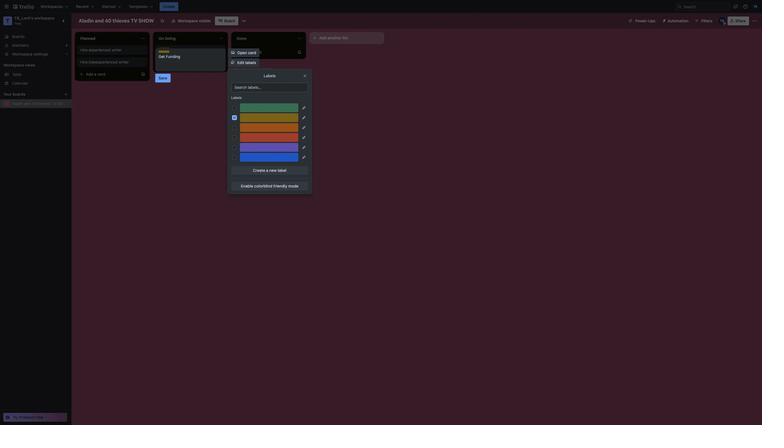 Task type: describe. For each thing, give the bounding box(es) containing it.
change members
[[237, 70, 270, 75]]

a inside 'button'
[[266, 168, 269, 173]]

add another list button
[[310, 32, 385, 44]]

open information menu image
[[744, 4, 749, 9]]

your boards with 1 items element
[[3, 91, 56, 98]]

color: blue, title: none image
[[240, 153, 299, 162]]

aladin and 40 thieves tv show inside text field
[[79, 18, 154, 24]]

workspace views
[[3, 63, 35, 67]]

tb_lord (tylerblack44) image
[[719, 17, 727, 25]]

color: yellow, title: none image
[[240, 114, 299, 122]]

your boards
[[3, 92, 26, 97]]

edit labels
[[237, 60, 256, 65]]

a for create from template… icon
[[94, 72, 96, 77]]

edit for edit dates
[[237, 110, 245, 115]]

thieves inside 'aladin and 40 thieves tv show' 'link'
[[38, 101, 50, 106]]

table
[[12, 72, 22, 77]]

free
[[14, 21, 21, 26]]

add a card button for create from template… image
[[234, 48, 295, 57]]

card for create from template… image
[[254, 50, 262, 55]]

labels
[[246, 60, 256, 65]]

board link
[[215, 17, 239, 25]]

show inside text field
[[139, 18, 154, 24]]

writer for hire experienced writer
[[112, 48, 122, 52]]

open card
[[237, 50, 256, 55]]

change cover button
[[228, 78, 266, 87]]

power-ups
[[636, 18, 656, 23]]

add board image
[[64, 92, 68, 97]]

views
[[25, 63, 35, 67]]

create for create
[[163, 4, 175, 9]]

search image
[[678, 4, 682, 9]]

get funding link
[[159, 51, 223, 56]]

new
[[270, 168, 277, 173]]

enable colorblind friendly mode
[[241, 184, 299, 189]]

workspace for workspace views
[[3, 63, 24, 67]]

add a card button for create from template… icon
[[77, 70, 139, 79]]

save button
[[155, 74, 171, 83]]

automation button
[[661, 17, 693, 25]]

0 vertical spatial labels
[[264, 74, 276, 78]]

Search labels… text field
[[231, 83, 309, 93]]

experienced
[[89, 48, 111, 52]]

another
[[328, 36, 342, 40]]

share button
[[728, 17, 750, 25]]

board
[[225, 18, 235, 23]]

hire experienced writer link
[[80, 47, 144, 53]]

add another list
[[320, 36, 348, 40]]

hire for hire experienced writer
[[80, 48, 88, 52]]

open
[[237, 50, 247, 55]]

workspace
[[34, 16, 54, 20]]

ups
[[649, 18, 656, 23]]

color: green, title: none image
[[240, 104, 299, 112]]

change for change cover
[[237, 80, 251, 85]]

try premium free
[[13, 416, 43, 420]]

filters
[[702, 18, 713, 23]]

and inside text field
[[95, 18, 104, 24]]

filters button
[[694, 17, 715, 25]]

move
[[237, 90, 247, 95]]

edit card image
[[219, 48, 223, 52]]

writer for hire inexexperienced writer
[[119, 60, 129, 64]]

change members button
[[228, 68, 273, 77]]

friendly
[[274, 184, 288, 189]]

your
[[3, 92, 12, 97]]

change cover
[[237, 80, 263, 85]]

add a card for create from template… icon
[[86, 72, 106, 77]]

show menu image
[[753, 18, 758, 24]]

1 vertical spatial aladin and 40 thieves tv show
[[12, 101, 69, 106]]

members
[[253, 70, 270, 75]]

funding
[[166, 51, 180, 56]]

a for create from template… image
[[251, 50, 253, 55]]

card for create from template… icon
[[97, 72, 106, 77]]

boards link
[[0, 32, 72, 41]]

members link
[[0, 41, 72, 50]]

dates
[[246, 110, 256, 115]]

create from template… image
[[141, 72, 145, 77]]

table link
[[12, 72, 68, 77]]

colorblind
[[254, 184, 273, 189]]

Get Funding text field
[[159, 54, 223, 69]]

edit dates
[[237, 110, 256, 115]]

color: red, title: none image
[[240, 133, 299, 142]]

1 color: yellow, title: none image from the top
[[159, 47, 170, 50]]

save
[[159, 76, 167, 80]]

edit for edit labels
[[237, 60, 245, 65]]

create a new label button
[[231, 166, 309, 175]]

automation
[[668, 18, 689, 23]]

list
[[343, 36, 348, 40]]

free
[[36, 416, 43, 420]]



Task type: locate. For each thing, give the bounding box(es) containing it.
workspace up table
[[3, 63, 24, 67]]

calendar
[[12, 81, 28, 86]]

premium
[[19, 416, 35, 420]]

show down "add board" icon
[[58, 101, 69, 106]]

workspace for workspace visible
[[178, 18, 198, 23]]

0 vertical spatial add
[[320, 36, 327, 40]]

enable colorblind friendly mode button
[[231, 182, 309, 191]]

members
[[12, 43, 29, 48]]

create inside 'button'
[[253, 168, 265, 173]]

2 change from the top
[[237, 80, 251, 85]]

change inside button
[[237, 80, 251, 85]]

2 horizontal spatial add
[[320, 36, 327, 40]]

try
[[13, 416, 18, 420]]

1 horizontal spatial show
[[139, 18, 154, 24]]

calendar link
[[12, 81, 68, 86]]

1 vertical spatial thieves
[[38, 101, 50, 106]]

1 vertical spatial writer
[[119, 60, 129, 64]]

1 vertical spatial color: yellow, title: none image
[[159, 51, 170, 53]]

1 vertical spatial a
[[94, 72, 96, 77]]

0 vertical spatial aladin
[[79, 18, 94, 24]]

writer up hire inexexperienced writer link
[[112, 48, 122, 52]]

color: yellow, title: none image up get
[[159, 47, 170, 50]]

1 vertical spatial aladin
[[12, 101, 23, 106]]

create button
[[160, 2, 179, 11]]

and inside 'link'
[[24, 101, 31, 106]]

workspace visible button
[[168, 17, 214, 25]]

1 vertical spatial create
[[253, 168, 265, 173]]

0 vertical spatial workspace
[[178, 18, 198, 23]]

1 edit from the top
[[237, 60, 245, 65]]

add
[[320, 36, 327, 40], [242, 50, 250, 55], [86, 72, 93, 77]]

add for create from template… image
[[242, 50, 250, 55]]

Search field
[[682, 2, 731, 11]]

try premium free button
[[3, 414, 67, 423]]

add a card for create from template… image
[[242, 50, 262, 55]]

thieves
[[113, 18, 130, 24], [38, 101, 50, 106]]

0 vertical spatial change
[[237, 70, 251, 75]]

open card link
[[228, 48, 260, 57]]

0 horizontal spatial workspace
[[3, 63, 24, 67]]

1 horizontal spatial and
[[95, 18, 104, 24]]

labels
[[264, 74, 276, 78], [231, 96, 242, 100]]

create for create a new label
[[253, 168, 265, 173]]

show left star or unstar board icon
[[139, 18, 154, 24]]

1 vertical spatial change
[[237, 80, 251, 85]]

1 hire from the top
[[80, 48, 88, 52]]

primary element
[[0, 0, 763, 13]]

40 inside text field
[[105, 18, 111, 24]]

2 hire from the top
[[80, 60, 88, 64]]

add for create from template… icon
[[86, 72, 93, 77]]

0 horizontal spatial aladin
[[12, 101, 23, 106]]

card inside open card link
[[248, 50, 256, 55]]

1 vertical spatial add a card button
[[77, 70, 139, 79]]

archive
[[237, 120, 251, 125]]

1 horizontal spatial aladin
[[79, 18, 94, 24]]

1 horizontal spatial workspace
[[178, 18, 198, 23]]

1 horizontal spatial 40
[[105, 18, 111, 24]]

change inside 'button'
[[237, 70, 251, 75]]

tb_lord's workspace link
[[14, 16, 54, 20]]

0 vertical spatial a
[[251, 50, 253, 55]]

create up star or unstar board icon
[[163, 4, 175, 9]]

0 vertical spatial create
[[163, 4, 175, 9]]

1 horizontal spatial tv
[[131, 18, 138, 24]]

show inside 'link'
[[58, 101, 69, 106]]

0 vertical spatial 40
[[105, 18, 111, 24]]

1 horizontal spatial add
[[242, 50, 250, 55]]

0 horizontal spatial show
[[58, 101, 69, 106]]

change
[[237, 70, 251, 75], [237, 80, 251, 85]]

boards
[[13, 92, 26, 97]]

tv inside text field
[[131, 18, 138, 24]]

change up move
[[237, 80, 251, 85]]

0 horizontal spatial add a card
[[86, 72, 106, 77]]

hire inside hire inexexperienced writer link
[[80, 60, 88, 64]]

tb_lord's
[[14, 16, 33, 20]]

add down inexexperienced
[[86, 72, 93, 77]]

tb_lord's workspace free
[[14, 16, 54, 26]]

0 vertical spatial show
[[139, 18, 154, 24]]

1 horizontal spatial add a card
[[242, 50, 262, 55]]

0 vertical spatial writer
[[112, 48, 122, 52]]

hire left inexexperienced
[[80, 60, 88, 64]]

hire inexexperienced writer
[[80, 60, 129, 64]]

add left another
[[320, 36, 327, 40]]

workspace visible
[[178, 18, 211, 23]]

0 vertical spatial aladin and 40 thieves tv show
[[79, 18, 154, 24]]

0 vertical spatial and
[[95, 18, 104, 24]]

hire inside hire experienced writer link
[[80, 48, 88, 52]]

tv
[[131, 18, 138, 24], [52, 101, 56, 106]]

t link
[[3, 17, 12, 25]]

create inside button
[[163, 4, 175, 9]]

edit left labels
[[237, 60, 245, 65]]

cover
[[253, 80, 263, 85]]

get
[[159, 51, 165, 56]]

aladin inside text field
[[79, 18, 94, 24]]

1 vertical spatial labels
[[231, 96, 242, 100]]

workspace left visible on the top
[[178, 18, 198, 23]]

add a card button down hire inexexperienced writer
[[77, 70, 139, 79]]

color: orange, title: none image
[[240, 123, 299, 132]]

1 horizontal spatial thieves
[[113, 18, 130, 24]]

a
[[251, 50, 253, 55], [94, 72, 96, 77], [266, 168, 269, 173]]

sm image
[[661, 17, 668, 24]]

aladin and 40 thieves tv show link
[[12, 101, 69, 107]]

workspace
[[178, 18, 198, 23], [3, 63, 24, 67]]

t
[[6, 18, 9, 24]]

0 horizontal spatial thieves
[[38, 101, 50, 106]]

1 vertical spatial edit
[[237, 110, 245, 115]]

Board name text field
[[76, 17, 157, 25]]

edit left dates
[[237, 110, 245, 115]]

1 change from the top
[[237, 70, 251, 75]]

writer
[[112, 48, 122, 52], [119, 60, 129, 64]]

1 vertical spatial workspace
[[3, 63, 24, 67]]

customize views image
[[241, 18, 247, 24]]

label
[[278, 168, 287, 173]]

change down edit labels button
[[237, 70, 251, 75]]

thieves inside aladin and 40 thieves tv show text field
[[113, 18, 130, 24]]

0 horizontal spatial 40
[[32, 101, 37, 106]]

1 horizontal spatial create
[[253, 168, 265, 173]]

color: yellow, title: none image
[[159, 47, 170, 50], [159, 51, 170, 53]]

0 vertical spatial add a card button
[[234, 48, 295, 57]]

40
[[105, 18, 111, 24], [32, 101, 37, 106]]

add up 'edit labels'
[[242, 50, 250, 55]]

mode
[[289, 184, 299, 189]]

1 horizontal spatial aladin and 40 thieves tv show
[[79, 18, 154, 24]]

card
[[254, 50, 262, 55], [248, 50, 256, 55], [97, 72, 106, 77]]

0 vertical spatial add a card
[[242, 50, 262, 55]]

add a card up labels
[[242, 50, 262, 55]]

edit dates button
[[228, 108, 259, 117]]

add inside button
[[320, 36, 327, 40]]

0 horizontal spatial labels
[[231, 96, 242, 100]]

enable
[[241, 184, 253, 189]]

edit labels button
[[228, 58, 260, 67]]

0 horizontal spatial aladin and 40 thieves tv show
[[12, 101, 69, 106]]

0 horizontal spatial tv
[[52, 101, 56, 106]]

0 notifications image
[[733, 3, 740, 10]]

boards
[[12, 34, 25, 39]]

40 inside 'link'
[[32, 101, 37, 106]]

archive button
[[228, 118, 255, 127]]

0 vertical spatial tv
[[131, 18, 138, 24]]

labels up search labels… text field
[[264, 74, 276, 78]]

copy button
[[228, 98, 250, 107]]

1 vertical spatial add a card
[[86, 72, 106, 77]]

hire inexexperienced writer link
[[80, 60, 144, 65]]

hire for hire inexexperienced writer
[[80, 60, 88, 64]]

1 vertical spatial show
[[58, 101, 69, 106]]

0 vertical spatial edit
[[237, 60, 245, 65]]

add a card
[[242, 50, 262, 55], [86, 72, 106, 77]]

and
[[95, 18, 104, 24], [24, 101, 31, 106]]

move button
[[228, 88, 251, 97]]

star or unstar board image
[[160, 19, 165, 23]]

visible
[[199, 18, 211, 23]]

hire
[[80, 48, 88, 52], [80, 60, 88, 64]]

1 horizontal spatial add a card button
[[234, 48, 295, 57]]

writer down hire experienced writer link
[[119, 60, 129, 64]]

1 vertical spatial and
[[24, 101, 31, 106]]

tyler black (tylerblack44) image
[[753, 3, 760, 10]]

get funding
[[159, 51, 180, 56]]

workspace inside button
[[178, 18, 198, 23]]

a right open
[[251, 50, 253, 55]]

2 vertical spatial a
[[266, 168, 269, 173]]

0 horizontal spatial a
[[94, 72, 96, 77]]

change for change members
[[237, 70, 251, 75]]

hire left experienced
[[80, 48, 88, 52]]

aladin
[[79, 18, 94, 24], [12, 101, 23, 106]]

add a card button
[[234, 48, 295, 57], [77, 70, 139, 79]]

card up labels
[[254, 50, 262, 55]]

color: yellow, title: none image up save
[[159, 51, 170, 53]]

0 horizontal spatial create
[[163, 4, 175, 9]]

close popover image
[[303, 74, 307, 78]]

0 horizontal spatial add a card button
[[77, 70, 139, 79]]

inexexperienced
[[89, 60, 118, 64]]

2 vertical spatial add
[[86, 72, 93, 77]]

edit
[[237, 60, 245, 65], [237, 110, 245, 115]]

0 vertical spatial color: yellow, title: none image
[[159, 47, 170, 50]]

show
[[139, 18, 154, 24], [58, 101, 69, 106]]

0 vertical spatial hire
[[80, 48, 88, 52]]

1 vertical spatial tv
[[52, 101, 56, 106]]

create a new label
[[253, 168, 287, 173]]

2 color: yellow, title: none image from the top
[[159, 51, 170, 53]]

2 horizontal spatial a
[[266, 168, 269, 173]]

create from template… image
[[298, 50, 302, 55]]

share
[[736, 18, 747, 23]]

copy
[[237, 100, 247, 105]]

aladin and 40 thieves tv show
[[79, 18, 154, 24], [12, 101, 69, 106]]

0 horizontal spatial add
[[86, 72, 93, 77]]

labels down move
[[231, 96, 242, 100]]

card down inexexperienced
[[97, 72, 106, 77]]

aladin inside 'link'
[[12, 101, 23, 106]]

1 vertical spatial add
[[242, 50, 250, 55]]

hire experienced writer
[[80, 48, 122, 52]]

a left new
[[266, 168, 269, 173]]

1 horizontal spatial labels
[[264, 74, 276, 78]]

card right open
[[248, 50, 256, 55]]

a down inexexperienced
[[94, 72, 96, 77]]

power-ups button
[[625, 17, 659, 25]]

tv inside 'link'
[[52, 101, 56, 106]]

create
[[163, 4, 175, 9], [253, 168, 265, 173]]

power-
[[636, 18, 649, 23]]

0 vertical spatial thieves
[[113, 18, 130, 24]]

1 vertical spatial 40
[[32, 101, 37, 106]]

0 horizontal spatial and
[[24, 101, 31, 106]]

color: purple, title: none image
[[240, 143, 299, 152]]

add a card down inexexperienced
[[86, 72, 106, 77]]

1 horizontal spatial a
[[251, 50, 253, 55]]

1 vertical spatial hire
[[80, 60, 88, 64]]

create left new
[[253, 168, 265, 173]]

add a card button up labels
[[234, 48, 295, 57]]

2 edit from the top
[[237, 110, 245, 115]]



Task type: vqa. For each thing, say whether or not it's contained in the screenshot.
tv in text box
yes



